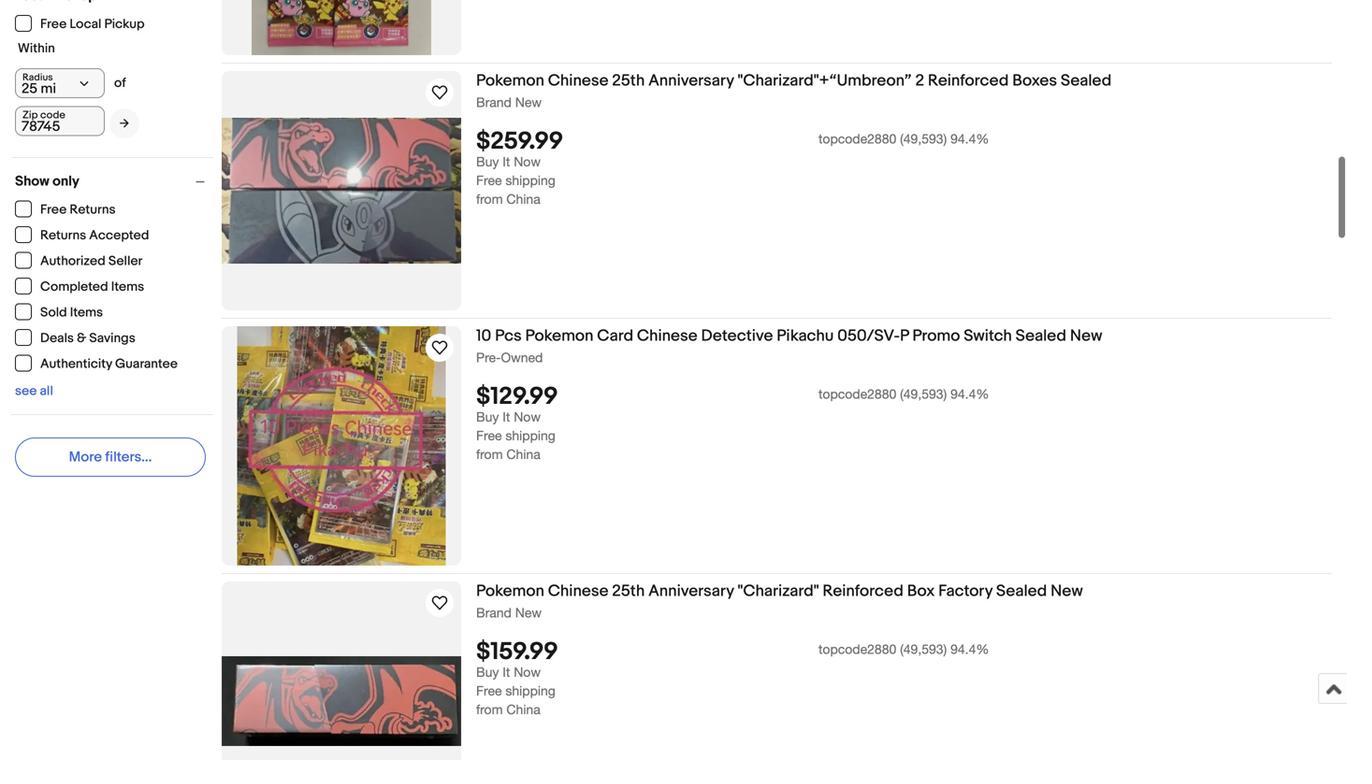 Task type: locate. For each thing, give the bounding box(es) containing it.
shipping down $129.99 at left bottom
[[505, 428, 555, 444]]

3 buy from the top
[[476, 665, 499, 680]]

1 topcode2880 (49,593) 94.4% buy it now free shipping from china from the top
[[476, 131, 989, 207]]

topcode2880 down pokemon chinese 25th anniversary "charizard" reinforced box factory sealed new link
[[819, 642, 896, 657]]

china for $129.99
[[506, 447, 540, 462]]

0 vertical spatial returns
[[70, 202, 116, 218]]

10 pcs pokemon card chinese detective pikachu 050/sv-p promo switch sealed new pre-owned
[[476, 326, 1102, 365]]

topcode2880 down "charizard"+"umbreon"
[[819, 131, 896, 147]]

3 from from the top
[[476, 702, 503, 718]]

deals
[[40, 331, 74, 347]]

0 vertical spatial now
[[514, 154, 541, 169]]

from
[[476, 191, 503, 207], [476, 447, 503, 462], [476, 702, 503, 718]]

p
[[900, 326, 909, 346]]

2 vertical spatial chinese
[[548, 582, 608, 601]]

topcode2880 (49,593) 94.4% buy it now free shipping from china for $159.99
[[476, 642, 989, 718]]

10 pcs pokemon card chinese detective pikachu 050/sv-p promo switch sealed new link
[[476, 326, 1332, 349]]

chinese inside the pokemon chinese 25th anniversary "charizard" reinforced box factory sealed new brand new
[[548, 582, 608, 601]]

(49,593)
[[900, 131, 947, 147], [900, 387, 947, 402], [900, 642, 947, 657]]

2 vertical spatial it
[[503, 665, 510, 680]]

pokemon up owned
[[525, 326, 593, 346]]

1 buy from the top
[[476, 154, 499, 169]]

1 25th from the top
[[612, 71, 645, 91]]

from for $129.99
[[476, 447, 503, 462]]

(49,593) for $259.99
[[900, 131, 947, 147]]

3 topcode2880 (49,593) 94.4% buy it now free shipping from china from the top
[[476, 642, 989, 718]]

see
[[15, 384, 37, 399]]

1 vertical spatial from
[[476, 447, 503, 462]]

topcode2880 (49,593) 94.4% buy it now free shipping from china
[[476, 131, 989, 207], [476, 387, 989, 462], [476, 642, 989, 718]]

china down the $259.99
[[506, 191, 540, 207]]

0 vertical spatial brand
[[476, 94, 512, 110]]

pokemon up the $259.99
[[476, 71, 544, 91]]

shipping for $259.99
[[505, 173, 555, 188]]

authenticity
[[40, 356, 112, 372]]

1 china from the top
[[506, 191, 540, 207]]

pokemon inside the pokemon chinese 25th anniversary "charizard"+"umbreon" 2 reinforced boxes sealed brand new
[[476, 71, 544, 91]]

free returns
[[40, 202, 116, 218]]

deals & savings link
[[15, 329, 136, 347]]

china for $159.99
[[506, 702, 540, 718]]

1 vertical spatial topcode2880
[[819, 387, 896, 402]]

2 vertical spatial topcode2880
[[819, 642, 896, 657]]

1 vertical spatial chinese
[[637, 326, 697, 346]]

topcode2880 down 050/sv-
[[819, 387, 896, 402]]

1 anniversary from the top
[[648, 71, 734, 91]]

local
[[70, 16, 101, 32]]

2 now from the top
[[514, 409, 541, 425]]

2 china from the top
[[506, 447, 540, 462]]

1 (49,593) from the top
[[900, 131, 947, 147]]

94.4%
[[951, 131, 989, 147], [951, 387, 989, 402], [951, 642, 989, 657]]

sealed right factory
[[996, 582, 1047, 601]]

94.4% for $159.99
[[951, 642, 989, 657]]

authorized
[[40, 254, 106, 269]]

authorized seller
[[40, 254, 142, 269]]

savings
[[89, 331, 135, 347]]

0 vertical spatial it
[[503, 154, 510, 169]]

anniversary
[[648, 71, 734, 91], [648, 582, 734, 601]]

0 horizontal spatial reinforced
[[823, 582, 904, 601]]

0 vertical spatial sealed
[[1061, 71, 1112, 91]]

1 brand from the top
[[476, 94, 512, 110]]

accepted
[[89, 228, 149, 244]]

it for $159.99
[[503, 665, 510, 680]]

filters...
[[105, 449, 152, 466]]

0 vertical spatial anniversary
[[648, 71, 734, 91]]

2 topcode2880 from the top
[[819, 387, 896, 402]]

authenticity guarantee
[[40, 356, 178, 372]]

sold items
[[40, 305, 103, 321]]

authenticity guarantee link
[[15, 355, 179, 372]]

sealed inside the pokemon chinese 25th anniversary "charizard" reinforced box factory sealed new brand new
[[996, 582, 1047, 601]]

shipping
[[505, 173, 555, 188], [505, 428, 555, 444], [505, 684, 555, 699]]

china down $129.99 at left bottom
[[506, 447, 540, 462]]

free local pickup link
[[15, 15, 146, 32]]

brand inside the pokemon chinese 25th anniversary "charizard" reinforced box factory sealed new brand new
[[476, 605, 512, 621]]

pokemon inside 10 pcs pokemon card chinese detective pikachu 050/sv-p promo switch sealed new pre-owned
[[525, 326, 593, 346]]

2 it from the top
[[503, 409, 510, 425]]

pokemon for $259.99
[[476, 71, 544, 91]]

boxes
[[1012, 71, 1057, 91]]

deals & savings
[[40, 331, 135, 347]]

2 94.4% from the top
[[951, 387, 989, 402]]

0 vertical spatial (49,593)
[[900, 131, 947, 147]]

(49,593) for $129.99
[[900, 387, 947, 402]]

1 vertical spatial (49,593)
[[900, 387, 947, 402]]

1 vertical spatial reinforced
[[823, 582, 904, 601]]

completed
[[40, 279, 108, 295]]

free down $129.99 at left bottom
[[476, 428, 502, 444]]

1 vertical spatial 25th
[[612, 582, 645, 601]]

topcode2880 (49,593) 94.4% buy it now free shipping from china for $259.99
[[476, 131, 989, 207]]

None text field
[[15, 106, 105, 136]]

2 anniversary from the top
[[648, 582, 734, 601]]

switch
[[964, 326, 1012, 346]]

items down seller
[[111, 279, 144, 295]]

pokemon
[[476, 71, 544, 91], [525, 326, 593, 346], [476, 582, 544, 601]]

$129.99
[[476, 383, 558, 412]]

chinese up the $259.99
[[548, 71, 608, 91]]

1 from from the top
[[476, 191, 503, 207]]

0 vertical spatial from
[[476, 191, 503, 207]]

2 vertical spatial topcode2880 (49,593) 94.4% buy it now free shipping from china
[[476, 642, 989, 718]]

sealed
[[1061, 71, 1112, 91], [1016, 326, 1066, 346], [996, 582, 1047, 601]]

0 vertical spatial buy
[[476, 154, 499, 169]]

25th inside the pokemon chinese 25th anniversary "charizard" reinforced box factory sealed new brand new
[[612, 582, 645, 601]]

apply within filter image
[[120, 117, 129, 129]]

free local pickup
[[40, 16, 145, 32]]

within
[[18, 41, 55, 57]]

pokemon chinese 25th anniversary "charizard"+"umbreon" 2 reinforced boxes sealed heading
[[476, 71, 1112, 91]]

now
[[514, 154, 541, 169], [514, 409, 541, 425], [514, 665, 541, 680]]

25th
[[612, 71, 645, 91], [612, 582, 645, 601]]

reinforced left box at the right bottom of the page
[[823, 582, 904, 601]]

1 it from the top
[[503, 154, 510, 169]]

1 vertical spatial it
[[503, 409, 510, 425]]

chinese up $159.99
[[548, 582, 608, 601]]

chinese for $159.99
[[548, 582, 608, 601]]

chinese inside the pokemon chinese 25th anniversary "charizard"+"umbreon" 2 reinforced boxes sealed brand new
[[548, 71, 608, 91]]

buy
[[476, 154, 499, 169], [476, 409, 499, 425], [476, 665, 499, 680]]

reinforced inside the pokemon chinese 25th anniversary "charizard" reinforced box factory sealed new brand new
[[823, 582, 904, 601]]

$259.99
[[476, 127, 563, 156]]

from down $159.99
[[476, 702, 503, 718]]

brand
[[476, 94, 512, 110], [476, 605, 512, 621]]

2 from from the top
[[476, 447, 503, 462]]

now for $159.99
[[514, 665, 541, 680]]

2 brand from the top
[[476, 605, 512, 621]]

2 vertical spatial sealed
[[996, 582, 1047, 601]]

brand up the $259.99
[[476, 94, 512, 110]]

94.4% down pokemon chinese 25th anniversary "charizard"+"umbreon" 2 reinforced boxes sealed link
[[951, 131, 989, 147]]

pokemon chinese 25th anniversary "charizard"+"umbreon" 2 reinforced boxes sealed image
[[222, 118, 461, 264]]

2 buy from the top
[[476, 409, 499, 425]]

10
[[476, 326, 491, 346]]

2 topcode2880 (49,593) 94.4% buy it now free shipping from china from the top
[[476, 387, 989, 462]]

3 (49,593) from the top
[[900, 642, 947, 657]]

0 vertical spatial reinforced
[[928, 71, 1009, 91]]

brand inside the pokemon chinese 25th anniversary "charizard"+"umbreon" 2 reinforced boxes sealed brand new
[[476, 94, 512, 110]]

1 topcode2880 from the top
[[819, 131, 896, 147]]

1 vertical spatial now
[[514, 409, 541, 425]]

1 vertical spatial pokemon
[[525, 326, 593, 346]]

pokemon inside the pokemon chinese 25th anniversary "charizard" reinforced box factory sealed new brand new
[[476, 582, 544, 601]]

2 vertical spatial from
[[476, 702, 503, 718]]

0 vertical spatial 94.4%
[[951, 131, 989, 147]]

1 vertical spatial topcode2880 (49,593) 94.4% buy it now free shipping from china
[[476, 387, 989, 462]]

1 vertical spatial brand
[[476, 605, 512, 621]]

2 vertical spatial now
[[514, 665, 541, 680]]

0 horizontal spatial items
[[70, 305, 103, 321]]

new inside the pokemon chinese 25th anniversary "charizard"+"umbreon" 2 reinforced boxes sealed brand new
[[515, 94, 542, 110]]

free for $129.99
[[476, 428, 502, 444]]

topcode2880
[[819, 131, 896, 147], [819, 387, 896, 402], [819, 642, 896, 657]]

it for $129.99
[[503, 409, 510, 425]]

reinforced right 2 at the top of the page
[[928, 71, 1009, 91]]

2 vertical spatial (49,593)
[[900, 642, 947, 657]]

items
[[111, 279, 144, 295], [70, 305, 103, 321]]

chinese
[[548, 71, 608, 91], [637, 326, 697, 346], [548, 582, 608, 601]]

detective
[[701, 326, 773, 346]]

brand up $159.99
[[476, 605, 512, 621]]

anniversary inside the pokemon chinese 25th anniversary "charizard" reinforced box factory sealed new brand new
[[648, 582, 734, 601]]

shipping down $159.99
[[505, 684, 555, 699]]

sealed right switch
[[1016, 326, 1066, 346]]

&
[[77, 331, 86, 347]]

0 vertical spatial shipping
[[505, 173, 555, 188]]

(49,593) down promo
[[900, 387, 947, 402]]

2 vertical spatial buy
[[476, 665, 499, 680]]

2 (49,593) from the top
[[900, 387, 947, 402]]

free down $159.99
[[476, 684, 502, 699]]

shipping for $129.99
[[505, 428, 555, 444]]

94.4% down factory
[[951, 642, 989, 657]]

2 25th from the top
[[612, 582, 645, 601]]

reinforced
[[928, 71, 1009, 91], [823, 582, 904, 601]]

sealed right boxes
[[1061, 71, 1112, 91]]

pokemon up $159.99
[[476, 582, 544, 601]]

new
[[515, 94, 542, 110], [1070, 326, 1102, 346], [1051, 582, 1083, 601], [515, 605, 542, 621]]

sealed inside the pokemon chinese 25th anniversary "charizard"+"umbreon" 2 reinforced boxes sealed brand new
[[1061, 71, 1112, 91]]

1 vertical spatial 94.4%
[[951, 387, 989, 402]]

anniversary for $159.99
[[648, 582, 734, 601]]

(49,593) down box at the right bottom of the page
[[900, 642, 947, 657]]

0 vertical spatial chinese
[[548, 71, 608, 91]]

1 vertical spatial sealed
[[1016, 326, 1066, 346]]

25th for $259.99
[[612, 71, 645, 91]]

more filters...
[[69, 449, 152, 466]]

chinese right card
[[637, 326, 697, 346]]

seller
[[108, 254, 142, 269]]

3 topcode2880 from the top
[[819, 642, 896, 657]]

0 vertical spatial 25th
[[612, 71, 645, 91]]

3 shipping from the top
[[505, 684, 555, 699]]

free
[[40, 16, 67, 32], [476, 173, 502, 188], [40, 202, 67, 218], [476, 428, 502, 444], [476, 684, 502, 699]]

0 vertical spatial items
[[111, 279, 144, 295]]

2 vertical spatial pokemon
[[476, 582, 544, 601]]

3 china from the top
[[506, 702, 540, 718]]

all
[[40, 384, 53, 399]]

from for $159.99
[[476, 702, 503, 718]]

anniversary inside the pokemon chinese 25th anniversary "charizard"+"umbreon" 2 reinforced boxes sealed brand new
[[648, 71, 734, 91]]

2 vertical spatial china
[[506, 702, 540, 718]]

1 vertical spatial china
[[506, 447, 540, 462]]

returns down free returns link
[[40, 228, 86, 244]]

china for $259.99
[[506, 191, 540, 207]]

1 vertical spatial items
[[70, 305, 103, 321]]

2 vertical spatial shipping
[[505, 684, 555, 699]]

1 now from the top
[[514, 154, 541, 169]]

2023 pokemon center open taipei 4x pikachu promo card in sealed packs brand new image
[[252, 0, 431, 55]]

0 vertical spatial topcode2880
[[819, 131, 896, 147]]

94.4% down switch
[[951, 387, 989, 402]]

only
[[52, 173, 79, 190]]

0 vertical spatial topcode2880 (49,593) 94.4% buy it now free shipping from china
[[476, 131, 989, 207]]

1 shipping from the top
[[505, 173, 555, 188]]

returns
[[70, 202, 116, 218], [40, 228, 86, 244]]

1 vertical spatial anniversary
[[648, 582, 734, 601]]

returns up returns accepted
[[70, 202, 116, 218]]

1 vertical spatial shipping
[[505, 428, 555, 444]]

shipping down the $259.99
[[505, 173, 555, 188]]

from down $129.99 at left bottom
[[476, 447, 503, 462]]

2 shipping from the top
[[505, 428, 555, 444]]

pokemon chinese 25th anniversary "charizard" reinforced box factory sealed new image
[[222, 656, 461, 747]]

1 horizontal spatial reinforced
[[928, 71, 1009, 91]]

25th inside the pokemon chinese 25th anniversary "charizard"+"umbreon" 2 reinforced boxes sealed brand new
[[612, 71, 645, 91]]

pre-
[[476, 350, 501, 365]]

authorized seller link
[[15, 252, 143, 269]]

china down $159.99
[[506, 702, 540, 718]]

see all
[[15, 384, 53, 399]]

topcode2880 for $129.99
[[819, 387, 896, 402]]

items up 'deals & savings'
[[70, 305, 103, 321]]

0 vertical spatial china
[[506, 191, 540, 207]]

1 94.4% from the top
[[951, 131, 989, 147]]

0 vertical spatial pokemon
[[476, 71, 544, 91]]

1 vertical spatial returns
[[40, 228, 86, 244]]

it
[[503, 154, 510, 169], [503, 409, 510, 425], [503, 665, 510, 680]]

3 94.4% from the top
[[951, 642, 989, 657]]

3 it from the top
[[503, 665, 510, 680]]

free down the $259.99
[[476, 173, 502, 188]]

watch 10 pcs pokemon card chinese detective pikachu 050/sv-p promo switch sealed new image
[[428, 337, 451, 359]]

sealed inside 10 pcs pokemon card chinese detective pikachu 050/sv-p promo switch sealed new pre-owned
[[1016, 326, 1066, 346]]

from down the $259.99
[[476, 191, 503, 207]]

1 vertical spatial buy
[[476, 409, 499, 425]]

1 horizontal spatial items
[[111, 279, 144, 295]]

2 vertical spatial 94.4%
[[951, 642, 989, 657]]

(49,593) down 2 at the top of the page
[[900, 131, 947, 147]]

25th for $159.99
[[612, 582, 645, 601]]

china
[[506, 191, 540, 207], [506, 447, 540, 462], [506, 702, 540, 718]]

3 now from the top
[[514, 665, 541, 680]]



Task type: describe. For each thing, give the bounding box(es) containing it.
free up within
[[40, 16, 67, 32]]

buy for $129.99
[[476, 409, 499, 425]]

see all button
[[15, 384, 53, 399]]

sold items link
[[15, 304, 104, 321]]

factory
[[938, 582, 993, 601]]

show only
[[15, 173, 79, 190]]

free returns link
[[15, 201, 116, 218]]

pickup
[[104, 16, 145, 32]]

pikachu
[[777, 326, 834, 346]]

pcs
[[495, 326, 522, 346]]

sealed for $259.99
[[1061, 71, 1112, 91]]

reinforced inside the pokemon chinese 25th anniversary "charizard"+"umbreon" 2 reinforced boxes sealed brand new
[[928, 71, 1009, 91]]

returns inside returns accepted "link"
[[40, 228, 86, 244]]

returns inside free returns link
[[70, 202, 116, 218]]

topcode2880 (49,593) 94.4% buy it now free shipping from china for $129.99
[[476, 387, 989, 462]]

chinese for $259.99
[[548, 71, 608, 91]]

free down show only
[[40, 202, 67, 218]]

94.4% for $129.99
[[951, 387, 989, 402]]

now for $259.99
[[514, 154, 541, 169]]

pokemon for $159.99
[[476, 582, 544, 601]]

pokemon chinese 25th anniversary "charizard"+"umbreon" 2 reinforced boxes sealed link
[[476, 71, 1332, 94]]

of
[[114, 75, 126, 91]]

10 pcs pokemon card chinese detective pikachu 050/sv-p promo switch sealed new image
[[237, 326, 446, 566]]

94.4% for $259.99
[[951, 131, 989, 147]]

shipping for $159.99
[[505, 684, 555, 699]]

items for sold items
[[70, 305, 103, 321]]

buy for $159.99
[[476, 665, 499, 680]]

$159.99
[[476, 638, 558, 667]]

free for $159.99
[[476, 684, 502, 699]]

items for completed items
[[111, 279, 144, 295]]

more filters... button
[[15, 438, 206, 477]]

returns accepted
[[40, 228, 149, 244]]

new inside 10 pcs pokemon card chinese detective pikachu 050/sv-p promo switch sealed new pre-owned
[[1070, 326, 1102, 346]]

10 pcs pokemon card chinese detective pikachu 050/sv-p promo switch sealed new heading
[[476, 326, 1102, 346]]

box
[[907, 582, 935, 601]]

show
[[15, 173, 49, 190]]

buy for $259.99
[[476, 154, 499, 169]]

pokemon chinese 25th anniversary "charizard" reinforced box factory sealed new heading
[[476, 582, 1083, 601]]

"charizard"
[[738, 582, 819, 601]]

topcode2880 for $159.99
[[819, 642, 896, 657]]

it for $259.99
[[503, 154, 510, 169]]

more
[[69, 449, 102, 466]]

watch pokemon chinese 25th anniversary "charizard"+"umbreon" 2 reinforced boxes sealed image
[[428, 81, 451, 104]]

pokemon chinese 25th anniversary "charizard" reinforced box factory sealed new link
[[476, 582, 1332, 605]]

completed items link
[[15, 278, 145, 295]]

sold
[[40, 305, 67, 321]]

anniversary for $259.99
[[648, 71, 734, 91]]

topcode2880 for $259.99
[[819, 131, 896, 147]]

guarantee
[[115, 356, 178, 372]]

sealed for $159.99
[[996, 582, 1047, 601]]

watch pokemon chinese 25th anniversary "charizard" reinforced box factory sealed new image
[[428, 592, 451, 615]]

pokemon chinese 25th anniversary "charizard"+"umbreon" 2 reinforced boxes sealed brand new
[[476, 71, 1112, 110]]

(49,593) for $159.99
[[900, 642, 947, 657]]

chinese inside 10 pcs pokemon card chinese detective pikachu 050/sv-p promo switch sealed new pre-owned
[[637, 326, 697, 346]]

from for $259.99
[[476, 191, 503, 207]]

owned
[[501, 350, 543, 365]]

050/sv-
[[837, 326, 900, 346]]

returns accepted link
[[15, 226, 150, 244]]

2
[[915, 71, 924, 91]]

pokemon chinese 25th anniversary "charizard" reinforced box factory sealed new brand new
[[476, 582, 1083, 621]]

now for $129.99
[[514, 409, 541, 425]]

show only button
[[15, 173, 213, 190]]

"charizard"+"umbreon"
[[738, 71, 912, 91]]

promo
[[912, 326, 960, 346]]

completed items
[[40, 279, 144, 295]]

free for $259.99
[[476, 173, 502, 188]]

card
[[597, 326, 633, 346]]



Task type: vqa. For each thing, say whether or not it's contained in the screenshot.
More filters...
yes



